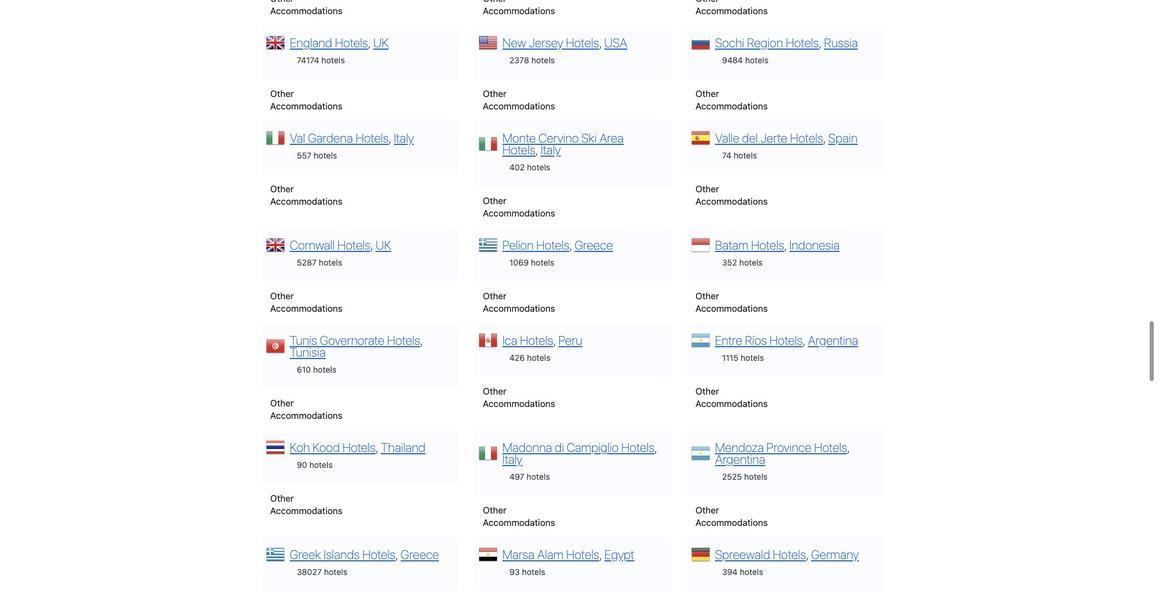 Task type: vqa. For each thing, say whether or not it's contained in the screenshot.
the This property is saved to 1 of your lists
no



Task type: describe. For each thing, give the bounding box(es) containing it.
, inside sochi region hotels , russia 9484 hotels
[[819, 35, 822, 50]]

tunis
[[290, 333, 317, 348]]

hotels inside new jersey hotels , usa 2378 hotels
[[532, 55, 555, 65]]

accommodations for val gardena hotels
[[270, 196, 343, 207]]

valle del jerte hotels link
[[715, 131, 824, 145]]

other accommodations for pelion hotels
[[483, 291, 555, 314]]

greece inside the pelion hotels , greece 1069 hotels
[[575, 238, 613, 252]]

accommodations for ica hotels
[[483, 399, 555, 410]]

accommodations for valle del jerte hotels
[[696, 196, 768, 207]]

russia
[[824, 35, 858, 50]]

2525
[[722, 472, 742, 483]]

province
[[767, 441, 812, 455]]

mendoza province hotels link
[[715, 441, 848, 455]]

peru
[[559, 333, 583, 348]]

other accommodations for mendoza province hotels
[[696, 506, 768, 529]]

1069
[[510, 258, 529, 268]]

accommodations for pelion hotels
[[483, 304, 555, 314]]

mendoza
[[715, 441, 764, 455]]

other up sochi at the right top
[[696, 0, 719, 4]]

sochi
[[715, 35, 745, 50]]

del
[[742, 131, 758, 145]]

koh
[[290, 441, 310, 455]]

accommodations for batam hotels
[[696, 304, 768, 314]]

greece inside greek islands hotels , greece 38027 hotels
[[401, 548, 439, 562]]

hotels inside 'valle del jerte hotels , spain 74 hotels'
[[734, 151, 757, 161]]

sochi region hotels link
[[715, 35, 819, 50]]

peru link
[[559, 333, 583, 348]]

other for val gardena hotels
[[270, 184, 294, 195]]

cornwall
[[290, 238, 335, 252]]

cervino
[[539, 131, 579, 145]]

entre ríos hotels link
[[715, 333, 803, 348]]

, inside ica hotels , peru 426 hotels
[[553, 333, 556, 348]]

hotels inside greek islands hotels , greece 38027 hotels
[[363, 548, 396, 562]]

greece link for ,
[[401, 548, 439, 562]]

pelion hotels link
[[503, 238, 570, 252]]

di
[[555, 441, 564, 455]]

new
[[503, 35, 526, 50]]

tunisia
[[290, 345, 326, 360]]

hotels inside mendoza province hotels , argentina 2525 hotels
[[744, 472, 768, 483]]

other accommodations for tunis governorate   hotels
[[270, 398, 343, 421]]

madonna
[[503, 441, 552, 455]]

2378
[[510, 55, 529, 65]]

sochi region hotels , russia 9484 hotels
[[715, 35, 858, 65]]

, inside greek islands hotels , greece 38027 hotels
[[396, 548, 398, 562]]

, inside england hotels , uk 74174 hotels
[[368, 35, 371, 50]]

other up england
[[270, 0, 294, 4]]

hotels inside cornwall hotels , uk 5287 hotels
[[319, 258, 342, 268]]

koh kood hotels link
[[290, 441, 376, 455]]

hotels inside marsa alam hotels , egypt 93 hotels
[[566, 548, 600, 562]]

hotels inside 'valle del jerte hotels , spain 74 hotels'
[[790, 131, 824, 145]]

alam
[[537, 548, 564, 562]]

spain
[[829, 131, 858, 145]]

other for mendoza province hotels
[[696, 506, 719, 516]]

hotels inside koh kood hotels , thailand 90 hotels
[[343, 441, 376, 455]]

germany
[[811, 548, 859, 562]]

hotels inside madonna di campiglio hotels , italy 497 hotels
[[527, 472, 550, 483]]

other accommodations for batam hotels
[[696, 291, 768, 314]]

madonna di campiglio hotels , italy 497 hotels
[[503, 441, 657, 483]]

entre ríos hotels , argentina 1115 hotels
[[715, 333, 859, 363]]

accommodations up sochi at the right top
[[696, 5, 768, 16]]

93
[[510, 568, 520, 578]]

hotels inside the monte cervino ski area hotels
[[503, 143, 536, 157]]

tunis governorate   hotels , tunisia 610 hotels
[[290, 333, 423, 375]]

, inside entre ríos hotels , argentina 1115 hotels
[[803, 333, 806, 348]]

, inside 'valle del jerte hotels , spain 74 hotels'
[[824, 131, 826, 145]]

jersey
[[529, 35, 564, 50]]

hotels inside sochi region hotels , russia 9484 hotels
[[786, 35, 819, 50]]

426
[[510, 353, 525, 363]]

other for ica hotels
[[483, 387, 507, 397]]

greek islands hotels link
[[290, 548, 396, 562]]

argentina for entre ríos hotels
[[808, 333, 859, 348]]

england hotels link
[[290, 35, 368, 50]]

val
[[290, 131, 305, 145]]

other accommodations for entre ríos hotels
[[696, 387, 768, 410]]

hotels inside entre ríos hotels , argentina 1115 hotels
[[741, 353, 764, 363]]

greece link for greece
[[575, 238, 613, 252]]

greek
[[290, 548, 321, 562]]

uk link for england hotels
[[373, 35, 389, 50]]

ríos
[[745, 333, 767, 348]]

other for sochi region hotels
[[696, 88, 719, 99]]

monte
[[503, 131, 536, 145]]

402
[[510, 163, 525, 173]]

batam hotels link
[[715, 238, 785, 252]]

ski
[[582, 131, 597, 145]]

other for koh kood hotels
[[270, 494, 294, 504]]

islands
[[324, 548, 360, 562]]

italy link for val gardena hotels
[[394, 131, 414, 145]]

394
[[722, 568, 738, 578]]

hotels inside mendoza province hotels , argentina 2525 hotels
[[814, 441, 848, 455]]

italy inside val gardena hotels , italy 557 hotels
[[394, 131, 414, 145]]

accommodations for monte cervino ski area hotels
[[483, 208, 555, 219]]

italy link for madonna di campiglio hotels
[[503, 453, 523, 467]]

610
[[297, 365, 311, 375]]

batam
[[715, 238, 749, 252]]

accommodations for sochi region hotels
[[696, 101, 768, 112]]

hotels inside greek islands hotels , greece 38027 hotels
[[324, 568, 348, 578]]

, inside mendoza province hotels , argentina 2525 hotels
[[848, 441, 850, 455]]

, inside koh kood hotels , thailand 90 hotels
[[376, 441, 378, 455]]

hotels inside cornwall hotels , uk 5287 hotels
[[338, 238, 371, 252]]

other accommodations up new
[[483, 0, 555, 16]]

other accommodations for val gardena hotels
[[270, 184, 343, 207]]

hotels inside marsa alam hotels , egypt 93 hotels
[[522, 568, 546, 578]]

usa
[[605, 35, 628, 50]]

other accommodations for new jersey hotels
[[483, 88, 555, 112]]

1115
[[722, 353, 739, 363]]

spreewald hotels , germany 394 hotels
[[715, 548, 859, 578]]

accommodations for mendoza province hotels
[[696, 518, 768, 529]]

other for batam hotels
[[696, 291, 719, 302]]

other for monte cervino ski area hotels
[[483, 196, 507, 206]]

hotels down , italy
[[527, 163, 551, 173]]

90
[[297, 461, 307, 471]]

hotels inside tunis governorate   hotels , tunisia 610 hotels
[[313, 365, 337, 375]]

greek islands hotels , greece 38027 hotels
[[290, 548, 439, 578]]

hotels inside val gardena hotels , italy 557 hotels
[[314, 151, 337, 161]]

jerte
[[761, 131, 788, 145]]

, inside madonna di campiglio hotels , italy 497 hotels
[[655, 441, 657, 455]]

hotels inside batam hotels , indonesia 352 hotels
[[740, 258, 763, 268]]

argentina link for entre ríos hotels
[[808, 333, 859, 348]]

germany link
[[811, 548, 859, 562]]

hotels inside the pelion hotels , greece 1069 hotels
[[531, 258, 555, 268]]

mendoza province hotels , argentina 2525 hotels
[[715, 441, 850, 483]]

cornwall hotels , uk 5287 hotels
[[290, 238, 391, 268]]

, inside the pelion hotels , greece 1069 hotels
[[570, 238, 572, 252]]



Task type: locate. For each thing, give the bounding box(es) containing it.
hotels down england hotels link
[[322, 55, 345, 65]]

other accommodations up marsa
[[483, 506, 555, 529]]

hotels
[[335, 35, 368, 50], [566, 35, 599, 50], [786, 35, 819, 50], [356, 131, 389, 145], [790, 131, 824, 145], [503, 143, 536, 157], [338, 238, 371, 252], [537, 238, 570, 252], [751, 238, 785, 252], [387, 333, 420, 348], [520, 333, 553, 348], [770, 333, 803, 348], [343, 441, 376, 455], [622, 441, 655, 455], [814, 441, 848, 455], [363, 548, 396, 562], [566, 548, 600, 562], [773, 548, 806, 562]]

accommodations up entre
[[696, 304, 768, 314]]

accommodations up england
[[270, 5, 343, 16]]

other up spreewald
[[696, 506, 719, 516]]

accommodations up the valle
[[696, 101, 768, 112]]

spreewald hotels link
[[715, 548, 806, 562]]

england
[[290, 35, 332, 50]]

, inside marsa alam hotels , egypt 93 hotels
[[600, 548, 602, 562]]

valle del jerte hotels , spain 74 hotels
[[715, 131, 858, 161]]

accommodations up batam
[[696, 196, 768, 207]]

kood
[[313, 441, 340, 455]]

, inside new jersey hotels , usa 2378 hotels
[[599, 35, 602, 50]]

thailand link
[[381, 441, 426, 455]]

hotels right 93 at the left bottom of page
[[522, 568, 546, 578]]

accommodations up new
[[483, 5, 555, 16]]

1 horizontal spatial argentina
[[808, 333, 859, 348]]

other accommodations up ica hotels link
[[483, 291, 555, 314]]

area
[[600, 131, 624, 145]]

0 horizontal spatial argentina
[[715, 453, 766, 467]]

hotels inside entre ríos hotels , argentina 1115 hotels
[[770, 333, 803, 348]]

accommodations up mendoza
[[696, 399, 768, 410]]

other up koh
[[270, 398, 294, 409]]

uk right cornwall hotels link
[[376, 238, 391, 252]]

thailand
[[381, 441, 426, 455]]

74174
[[297, 55, 319, 65]]

uk for cornwall hotels
[[376, 238, 391, 252]]

hotels
[[322, 55, 345, 65], [532, 55, 555, 65], [745, 55, 769, 65], [314, 151, 337, 161], [734, 151, 757, 161], [527, 163, 551, 173], [319, 258, 342, 268], [531, 258, 555, 268], [740, 258, 763, 268], [527, 353, 551, 363], [741, 353, 764, 363], [313, 365, 337, 375], [309, 461, 333, 471], [527, 472, 550, 483], [744, 472, 768, 483], [324, 568, 348, 578], [522, 568, 546, 578], [740, 568, 764, 578]]

hotels right batam
[[751, 238, 785, 252]]

ica
[[503, 333, 518, 348]]

hotels down ríos
[[741, 353, 764, 363]]

accommodations up marsa
[[483, 518, 555, 529]]

batam hotels , indonesia 352 hotels
[[715, 238, 840, 268]]

cornwall hotels link
[[290, 238, 371, 252]]

9484
[[722, 55, 743, 65]]

other up monte
[[483, 88, 507, 99]]

other up the valle
[[696, 88, 719, 99]]

marsa
[[503, 548, 535, 562]]

other accommodations up val
[[270, 88, 343, 112]]

marsa alam hotels , egypt 93 hotels
[[503, 548, 635, 578]]

hotels right gardena
[[356, 131, 389, 145]]

other
[[270, 0, 294, 4], [483, 0, 507, 4], [696, 0, 719, 4], [270, 88, 294, 99], [483, 88, 507, 99], [696, 88, 719, 99], [270, 184, 294, 195], [696, 184, 719, 195], [483, 196, 507, 206], [270, 291, 294, 302], [483, 291, 507, 302], [696, 291, 719, 302], [483, 387, 507, 397], [696, 387, 719, 397], [270, 398, 294, 409], [270, 494, 294, 504], [483, 506, 507, 516], [696, 506, 719, 516]]

0 horizontal spatial italy
[[394, 131, 414, 145]]

other accommodations up england
[[270, 0, 343, 16]]

hotels down batam hotels link
[[740, 258, 763, 268]]

hotels inside tunis governorate   hotels , tunisia 610 hotels
[[387, 333, 420, 348]]

497
[[510, 472, 525, 483]]

hotels inside england hotels , uk 74174 hotels
[[335, 35, 368, 50]]

hotels right alam
[[566, 548, 600, 562]]

greece
[[575, 238, 613, 252], [401, 548, 439, 562]]

monte cervino ski area hotels link
[[503, 131, 624, 157]]

2 horizontal spatial italy
[[541, 143, 561, 157]]

other for entre ríos hotels
[[696, 387, 719, 397]]

other accommodations down 557
[[270, 184, 343, 207]]

spreewald
[[715, 548, 770, 562]]

uk for england hotels
[[373, 35, 389, 50]]

other accommodations up monte
[[483, 88, 555, 112]]

, inside tunis governorate   hotels , tunisia 610 hotels
[[420, 333, 423, 348]]

hotels up 426
[[520, 333, 553, 348]]

spain link
[[829, 131, 858, 145]]

other accommodations up koh
[[270, 398, 343, 421]]

accommodations up spreewald
[[696, 518, 768, 529]]

monte cervino ski area hotels
[[503, 131, 624, 157]]

hotels inside ica hotels , peru 426 hotels
[[527, 353, 551, 363]]

0 vertical spatial uk
[[373, 35, 389, 50]]

402 hotels
[[510, 163, 551, 173]]

hotels right kood
[[343, 441, 376, 455]]

hotels inside batam hotels , indonesia 352 hotels
[[751, 238, 785, 252]]

0 vertical spatial argentina link
[[808, 333, 859, 348]]

1 vertical spatial greece link
[[401, 548, 439, 562]]

valle
[[715, 131, 740, 145]]

hotels down cornwall hotels link
[[319, 258, 342, 268]]

hotels left usa
[[566, 35, 599, 50]]

other accommodations up tunis
[[270, 291, 343, 314]]

hotels up 402
[[503, 143, 536, 157]]

38027
[[297, 568, 322, 578]]

other up entre
[[696, 291, 719, 302]]

other up ica
[[483, 291, 507, 302]]

hotels inside madonna di campiglio hotels , italy 497 hotels
[[622, 441, 655, 455]]

0 horizontal spatial greece link
[[401, 548, 439, 562]]

other for england hotels
[[270, 88, 294, 99]]

val gardena hotels , italy 557 hotels
[[290, 131, 414, 161]]

0 horizontal spatial greece
[[401, 548, 439, 562]]

, italy
[[536, 143, 561, 157]]

pelion
[[503, 238, 534, 252]]

hotels down spreewald
[[740, 568, 764, 578]]

hotels down jersey at the left top
[[532, 55, 555, 65]]

uk link right cornwall hotels link
[[376, 238, 391, 252]]

hotels right governorate
[[387, 333, 420, 348]]

accommodations up tunis
[[270, 304, 343, 314]]

hotels right '2525'
[[744, 472, 768, 483]]

hotels down pelion hotels link
[[531, 258, 555, 268]]

hotels inside new jersey hotels , usa 2378 hotels
[[566, 35, 599, 50]]

entre
[[715, 333, 743, 348]]

accommodations for madonna di campiglio hotels
[[483, 518, 555, 529]]

other for valle del jerte hotels
[[696, 184, 719, 195]]

1 vertical spatial argentina
[[715, 453, 766, 467]]

new jersey hotels , usa 2378 hotels
[[503, 35, 628, 65]]

argentina for mendoza province hotels
[[715, 453, 766, 467]]

hotels inside ica hotels , peru 426 hotels
[[520, 333, 553, 348]]

hotels right campiglio
[[622, 441, 655, 455]]

other accommodations down 74
[[696, 184, 768, 207]]

1 vertical spatial uk link
[[376, 238, 391, 252]]

accommodations for tunis governorate   hotels
[[270, 411, 343, 421]]

, inside val gardena hotels , italy 557 hotels
[[389, 131, 391, 145]]

other up marsa
[[483, 506, 507, 516]]

other for tunis governorate   hotels
[[270, 398, 294, 409]]

2 horizontal spatial italy link
[[541, 143, 561, 157]]

hotels right jerte
[[790, 131, 824, 145]]

hotels right england
[[335, 35, 368, 50]]

1 vertical spatial uk
[[376, 238, 391, 252]]

other for new jersey hotels
[[483, 88, 507, 99]]

hotels down region
[[745, 55, 769, 65]]

other accommodations for england hotels
[[270, 88, 343, 112]]

accommodations for koh kood hotels
[[270, 506, 343, 517]]

other up val
[[270, 88, 294, 99]]

indonesia
[[790, 238, 840, 252]]

other down the valle
[[696, 184, 719, 195]]

koh kood hotels , thailand 90 hotels
[[290, 441, 426, 471]]

, inside spreewald hotels , germany 394 hotels
[[806, 548, 809, 562]]

hotels right "cornwall"
[[338, 238, 371, 252]]

accommodations up ica hotels link
[[483, 304, 555, 314]]

accommodations up "cornwall"
[[270, 196, 343, 207]]

other accommodations down 1115
[[696, 387, 768, 410]]

uk link right england hotels link
[[373, 35, 389, 50]]

new jersey hotels link
[[503, 35, 599, 50]]

argentina
[[808, 333, 859, 348], [715, 453, 766, 467]]

tunisia link
[[290, 345, 326, 360]]

5287
[[297, 258, 317, 268]]

other accommodations for cornwall hotels
[[270, 291, 343, 314]]

hotels right province
[[814, 441, 848, 455]]

0 horizontal spatial italy link
[[394, 131, 414, 145]]

ica hotels link
[[503, 333, 553, 348]]

other accommodations up the valle
[[696, 88, 768, 112]]

hotels inside sochi region hotels , russia 9484 hotels
[[745, 55, 769, 65]]

hotels down islands
[[324, 568, 348, 578]]

hotels inside england hotels , uk 74174 hotels
[[322, 55, 345, 65]]

hotels down ica hotels link
[[527, 353, 551, 363]]

hotels right islands
[[363, 548, 396, 562]]

hotels inside spreewald hotels , germany 394 hotels
[[773, 548, 806, 562]]

accommodations for england hotels
[[270, 101, 343, 112]]

uk link
[[373, 35, 389, 50], [376, 238, 391, 252]]

argentina inside entre ríos hotels , argentina 1115 hotels
[[808, 333, 859, 348]]

352
[[722, 258, 737, 268]]

other accommodations for valle del jerte hotels
[[696, 184, 768, 207]]

74
[[722, 151, 732, 161]]

hotels inside the pelion hotels , greece 1069 hotels
[[537, 238, 570, 252]]

1 vertical spatial argentina link
[[715, 453, 766, 467]]

other accommodations up sochi at the right top
[[696, 0, 768, 16]]

0 vertical spatial greece link
[[575, 238, 613, 252]]

0 vertical spatial uk link
[[373, 35, 389, 50]]

0 horizontal spatial argentina link
[[715, 453, 766, 467]]

hotels inside koh kood hotels , thailand 90 hotels
[[309, 461, 333, 471]]

1 horizontal spatial italy
[[503, 453, 523, 467]]

val gardena hotels link
[[290, 131, 389, 145]]

other for cornwall hotels
[[270, 291, 294, 302]]

accommodations up greek
[[270, 506, 343, 517]]

other accommodations up pelion
[[483, 196, 555, 219]]

557
[[297, 151, 312, 161]]

accommodations up pelion
[[483, 208, 555, 219]]

italy link
[[394, 131, 414, 145], [541, 143, 561, 157], [503, 453, 523, 467]]

hotels down del
[[734, 151, 757, 161]]

egypt link
[[605, 548, 635, 562]]

other up pelion
[[483, 196, 507, 206]]

other up new
[[483, 0, 507, 4]]

other for pelion hotels
[[483, 291, 507, 302]]

other accommodations for madonna di campiglio hotels
[[483, 506, 555, 529]]

marsa alam hotels link
[[503, 548, 600, 562]]

other down val
[[270, 184, 294, 195]]

accommodations for entre ríos hotels
[[696, 399, 768, 410]]

1 horizontal spatial greece
[[575, 238, 613, 252]]

other down koh
[[270, 494, 294, 504]]

1 horizontal spatial argentina link
[[808, 333, 859, 348]]

other accommodations down 90
[[270, 494, 343, 517]]

russia link
[[824, 35, 858, 50]]

0 vertical spatial argentina
[[808, 333, 859, 348]]

governorate
[[320, 333, 385, 348]]

argentina link for mendoza province hotels
[[715, 453, 766, 467]]

uk inside england hotels , uk 74174 hotels
[[373, 35, 389, 50]]

other up tunis
[[270, 291, 294, 302]]

usa link
[[605, 35, 628, 50]]

other accommodations for sochi region hotels
[[696, 88, 768, 112]]

hotels right region
[[786, 35, 819, 50]]

greece link
[[575, 238, 613, 252], [401, 548, 439, 562]]

hotels right ríos
[[770, 333, 803, 348]]

gardena
[[308, 131, 353, 145]]

argentina inside mendoza province hotels , argentina 2525 hotels
[[715, 453, 766, 467]]

accommodations up madonna
[[483, 399, 555, 410]]

other accommodations for ica hotels
[[483, 387, 555, 410]]

1 horizontal spatial greece link
[[575, 238, 613, 252]]

accommodations for cornwall hotels
[[270, 304, 343, 314]]

1 vertical spatial greece
[[401, 548, 439, 562]]

madonna di campiglio hotels link
[[503, 441, 655, 455]]

other for madonna di campiglio hotels
[[483, 506, 507, 516]]

other accommodations up entre
[[696, 291, 768, 314]]

campiglio
[[567, 441, 619, 455]]

other down entre
[[696, 387, 719, 397]]

hotels down gardena
[[314, 151, 337, 161]]

accommodations up monte
[[483, 101, 555, 112]]

tunis governorate   hotels link
[[290, 333, 420, 348]]

1 horizontal spatial italy link
[[503, 453, 523, 467]]

hotels down kood
[[309, 461, 333, 471]]

pelion hotels , greece 1069 hotels
[[503, 238, 613, 268]]

other accommodations up spreewald
[[696, 506, 768, 529]]

italy link for monte cervino ski area hotels
[[541, 143, 561, 157]]

other accommodations for monte cervino ski area hotels
[[483, 196, 555, 219]]

egypt
[[605, 548, 635, 562]]

accommodations up koh
[[270, 411, 343, 421]]

other accommodations down 426
[[483, 387, 555, 410]]

hotels inside spreewald hotels , germany 394 hotels
[[740, 568, 764, 578]]

other accommodations
[[270, 0, 343, 16], [483, 0, 555, 16], [696, 0, 768, 16], [270, 88, 343, 112], [483, 88, 555, 112], [696, 88, 768, 112], [270, 184, 343, 207], [696, 184, 768, 207], [483, 196, 555, 219], [270, 291, 343, 314], [483, 291, 555, 314], [696, 291, 768, 314], [483, 387, 555, 410], [696, 387, 768, 410], [270, 398, 343, 421], [270, 494, 343, 517], [483, 506, 555, 529], [696, 506, 768, 529]]

indonesia link
[[790, 238, 840, 252]]

other accommodations for koh kood hotels
[[270, 494, 343, 517]]

accommodations up val
[[270, 101, 343, 112]]

italy inside madonna di campiglio hotels , italy 497 hotels
[[503, 453, 523, 467]]

region
[[747, 35, 783, 50]]

hotels left germany
[[773, 548, 806, 562]]

0 vertical spatial greece
[[575, 238, 613, 252]]

hotels right 610
[[313, 365, 337, 375]]

accommodations for new jersey hotels
[[483, 101, 555, 112]]

uk link for cornwall hotels
[[376, 238, 391, 252]]

uk
[[373, 35, 389, 50], [376, 238, 391, 252]]

hotels inside val gardena hotels , italy 557 hotels
[[356, 131, 389, 145]]

, inside cornwall hotels , uk 5287 hotels
[[371, 238, 373, 252]]

hotels right pelion
[[537, 238, 570, 252]]

uk right england hotels link
[[373, 35, 389, 50]]

accommodations
[[270, 5, 343, 16], [483, 5, 555, 16], [696, 5, 768, 16], [270, 101, 343, 112], [483, 101, 555, 112], [696, 101, 768, 112], [270, 196, 343, 207], [696, 196, 768, 207], [483, 208, 555, 219], [270, 304, 343, 314], [483, 304, 555, 314], [696, 304, 768, 314], [483, 399, 555, 410], [696, 399, 768, 410], [270, 411, 343, 421], [270, 506, 343, 517], [483, 518, 555, 529], [696, 518, 768, 529]]

england hotels , uk 74174 hotels
[[290, 35, 389, 65]]

uk inside cornwall hotels , uk 5287 hotels
[[376, 238, 391, 252]]

, inside batam hotels , indonesia 352 hotels
[[785, 238, 787, 252]]

hotels right 497 on the bottom left
[[527, 472, 550, 483]]

other down ica
[[483, 387, 507, 397]]

italy
[[394, 131, 414, 145], [541, 143, 561, 157], [503, 453, 523, 467]]



